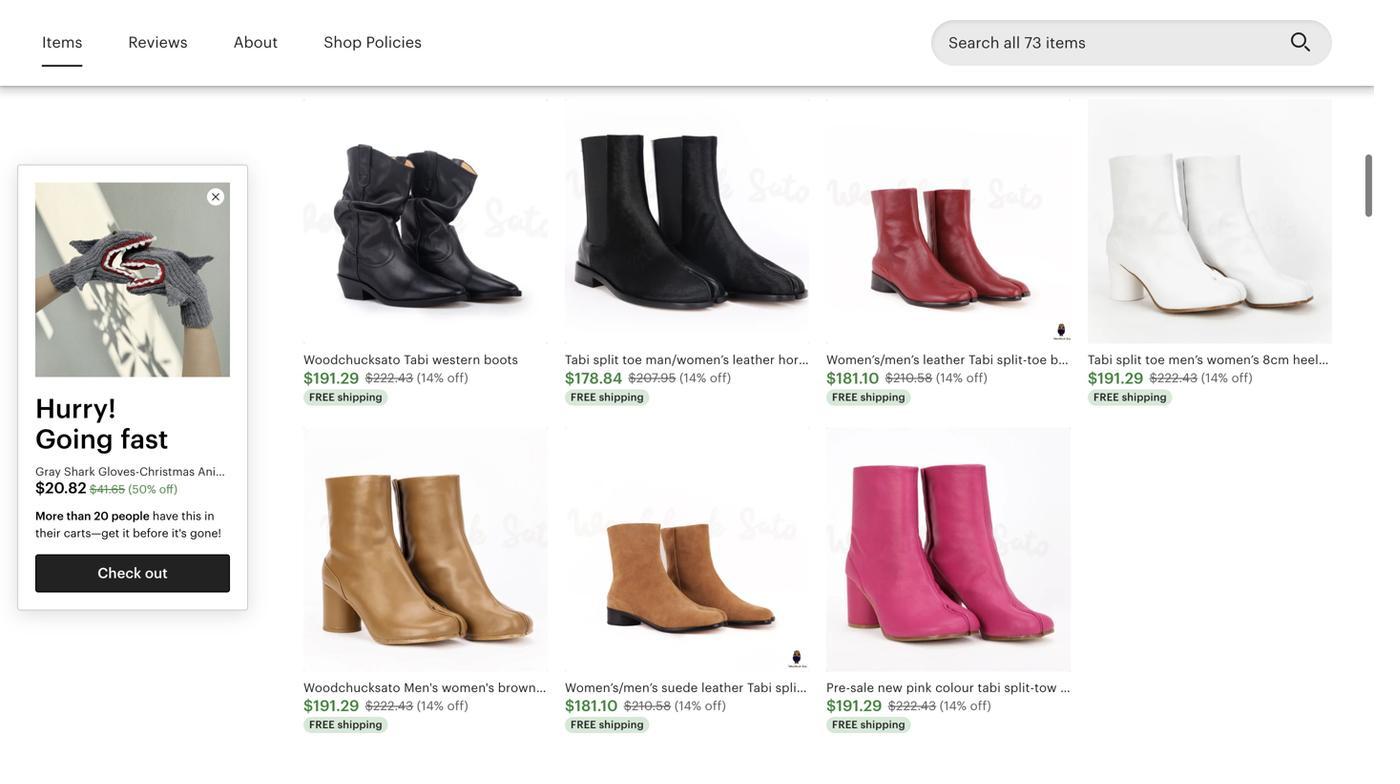 Task type: locate. For each thing, give the bounding box(es) containing it.
check out
[[98, 566, 168, 582]]

boots
[[484, 25, 518, 39], [1074, 25, 1108, 39], [1312, 25, 1346, 39], [484, 353, 518, 367], [842, 353, 877, 367], [665, 681, 700, 696], [1090, 681, 1124, 696]]

0 vertical spatial 48
[[1278, 25, 1294, 39]]

free inside tabi split toe man/women's leather horse hair boots eu35-47 $ 178.84 $ 207.95 (14% off) free shipping
[[571, 392, 596, 403]]

1 horizontal spatial tabi
[[978, 681, 1001, 696]]

with
[[1112, 25, 1138, 39], [1350, 25, 1374, 39]]

222.43 inside pre-sale new pink colour tabi split-tow pink boots 8 cm heel height $ 191.29 $ 222.43 (14% off) free shipping
[[896, 699, 936, 714]]

shop policies
[[324, 34, 422, 51]]

tabi right brown
[[585, 681, 609, 696]]

191.29 inside woodchucksato men's women's brown leather tabi split-toe boots size 35-48 $ 191.29 $ 222.43 (14% off) free shipping
[[313, 698, 359, 715]]

$ 181.10 $ 210.58 (14% off) free shipping
[[826, 370, 988, 403], [565, 698, 726, 732]]

pink right tow
[[1060, 681, 1086, 696]]

tabi inside pre-sale new pink colour tabi split-tow pink boots 8 cm heel height $ 191.29 $ 222.43 (14% off) free shipping
[[978, 681, 1001, 696]]

$20.82 $41.65 (50% off)
[[35, 480, 178, 497]]

split-
[[997, 25, 1027, 39], [1259, 25, 1289, 39], [612, 681, 642, 696], [1004, 681, 1035, 696]]

leather inside tabi split toe men's women's 8cm heel leather b $ 191.29 $ 222.43 (14% off) free shipping
[[1322, 353, 1364, 367]]

0 vertical spatial height
[[1200, 25, 1239, 39]]

off) inside tabi split toe men's women's 8cm heel leather b $ 191.29 $ 222.43 (14% off) free shipping
[[1232, 371, 1253, 386]]

split- inside woodchucksato men's women's brown leather tabi split-toe boots size 35-48 $ 191.29 $ 222.43 (14% off) free shipping
[[612, 681, 642, 696]]

2 vertical spatial woodchucksato
[[303, 681, 400, 696]]

women's/men's
[[826, 25, 920, 39], [1088, 25, 1181, 39]]

height inside women's/men's leather tabi split-toe red boots with 3cm heel height eu35-48 210.58 (14% off)
[[1200, 25, 1239, 39]]

boots inside pre-sale new pink colour tabi split-tow pink boots 8 cm heel height $ 191.29 $ 222.43 (14% off) free shipping
[[1090, 681, 1124, 696]]

have this in their carts—get it before it's gone!
[[35, 510, 221, 540]]

$ 181.10 $ 210.58 (14% off) free shipping for women's/men's leather tabi split-toe burgundy boots with 3cm heel height eu35-48 image
[[826, 370, 988, 403]]

tow
[[1035, 681, 1057, 696]]

0 horizontal spatial 181.10
[[575, 698, 618, 715]]

woodchucksato men's women's brown leather tabi split-toe boots size 35-48 image
[[303, 428, 548, 672]]

split- inside pre-sale new pink colour tabi split-tow pink boots 8 cm heel height $ 191.29 $ 222.43 (14% off) free shipping
[[1004, 681, 1035, 696]]

height
[[1200, 25, 1239, 39], [1190, 681, 1229, 696]]

(14% inside tabi split toe men's women's 8cm heel leather b $ 191.29 $ 222.43 (14% off) free shipping
[[1201, 371, 1228, 386]]

1 vertical spatial eu35-
[[880, 353, 916, 367]]

more
[[35, 510, 64, 523]]

210.58
[[893, 43, 933, 58], [893, 371, 933, 386], [632, 699, 671, 714]]

1 vertical spatial 181.10
[[575, 698, 618, 715]]

0 vertical spatial heel
[[1171, 25, 1197, 39]]

items link
[[42, 21, 82, 65]]

eu35-
[[1243, 25, 1278, 39], [880, 353, 916, 367]]

0 horizontal spatial $ 181.10 $ 210.58 (14% off) free shipping
[[565, 698, 726, 732]]

boots inside women's/men's leather tabi split-toe red boots with 3cm heel height eu35-48 210.58 (14% off)
[[1074, 25, 1108, 39]]

1 split from the left
[[593, 353, 619, 367]]

tabi right colour
[[978, 681, 1001, 696]]

western inside 'woodchucksato tabi western boots $ 191.29 $ 222.43 (14% off) free shipping'
[[432, 353, 480, 367]]

$ inside woodchucksato tabi western boots 191.29 $ 222.43 (14% off)
[[365, 43, 373, 58]]

men's
[[404, 681, 438, 696]]

0 vertical spatial 210.58
[[893, 43, 933, 58]]

woodchucksato inside woodchucksato tabi western boots 191.29 $ 222.43 (14% off)
[[303, 25, 400, 39]]

new
[[878, 681, 903, 696]]

shipping inside woodchucksato men's women's brown leather tabi split-toe boots size 35-48 $ 191.29 $ 222.43 (14% off) free shipping
[[338, 720, 382, 732]]

off) inside woodchucksato tabi western boots 191.29 $ 222.43 (14% off)
[[447, 43, 468, 58]]

pink right new
[[906, 681, 932, 696]]

women's/men's leather tabi split-toe burgundy boots with 3cm heel height eu35-48 image
[[826, 100, 1071, 344]]

hair
[[816, 353, 839, 367]]

0 horizontal spatial eu35-
[[880, 353, 916, 367]]

height right cm
[[1190, 681, 1229, 696]]

tabi inside woodchucksato men's women's brown leather tabi split-toe boots size 35-48 $ 191.29 $ 222.43 (14% off) free shipping
[[585, 681, 609, 696]]

more than 20 people
[[35, 510, 150, 523]]

woodchucksato
[[303, 25, 400, 39], [303, 353, 400, 367], [303, 681, 400, 696]]

2 vertical spatial 210.58
[[632, 699, 671, 714]]

reviews
[[128, 34, 188, 51]]

0 horizontal spatial women's/men's
[[826, 25, 920, 39]]

pink
[[906, 681, 932, 696], [1060, 681, 1086, 696]]

off)
[[447, 43, 468, 58], [966, 43, 988, 58], [447, 371, 468, 386], [710, 371, 731, 386], [966, 371, 988, 386], [1232, 371, 1253, 386], [159, 483, 178, 496], [447, 699, 468, 714], [705, 699, 726, 714], [970, 699, 991, 714]]

tabi inside woodchucksato tabi western boots 191.29 $ 222.43 (14% off)
[[404, 25, 429, 39]]

leather
[[923, 25, 965, 39], [1184, 25, 1227, 39], [733, 353, 775, 367], [1322, 353, 1364, 367], [540, 681, 582, 696]]

2 western from the top
[[432, 353, 480, 367]]

split left men's on the right of page
[[1116, 353, 1142, 367]]

191.29 inside pre-sale new pink colour tabi split-tow pink boots 8 cm heel height $ 191.29 $ 222.43 (14% off) free shipping
[[836, 698, 882, 715]]

1 horizontal spatial women's/men's
[[1088, 25, 1181, 39]]

191.29 inside woodchucksato tabi western boots 191.29 $ 222.43 (14% off)
[[313, 42, 359, 59]]

tabi inside 'woodchucksato tabi western boots $ 191.29 $ 222.43 (14% off) free shipping'
[[404, 353, 429, 367]]

horse
[[778, 353, 812, 367]]

carts—get
[[64, 527, 119, 540]]

1 vertical spatial $ 181.10 $ 210.58 (14% off) free shipping
[[565, 698, 726, 732]]

222.43 inside woodchucksato tabi western boots 191.29 $ 222.43 (14% off)
[[373, 43, 413, 58]]

1 with from the left
[[1112, 25, 1138, 39]]

191.29
[[313, 42, 359, 59], [313, 370, 359, 387], [1098, 370, 1144, 387], [313, 698, 359, 715], [836, 698, 882, 715]]

1 western from the top
[[432, 25, 480, 39]]

leather inside tabi split toe man/women's leather horse hair boots eu35-47 $ 178.84 $ 207.95 (14% off) free shipping
[[733, 353, 775, 367]]

207.95
[[636, 371, 676, 386]]

shipping inside 'woodchucksato tabi western boots $ 191.29 $ 222.43 (14% off) free shipping'
[[338, 392, 382, 403]]

heel right the 3cm
[[1171, 25, 1197, 39]]

$ 181.10 $ 210.58 (14% off) free shipping down size
[[565, 698, 726, 732]]

0 vertical spatial 181.10
[[836, 370, 880, 387]]

woodchucksato for 191.29
[[303, 25, 400, 39]]

0 horizontal spatial tabi
[[585, 681, 609, 696]]

free inside pre-sale new pink colour tabi split-tow pink boots 8 cm heel height $ 191.29 $ 222.43 (14% off) free shipping
[[832, 720, 858, 732]]

shop
[[324, 34, 362, 51]]

tabi inside tabi split toe man/women's leather horse hair boots eu35-47 $ 178.84 $ 207.95 (14% off) free shipping
[[565, 353, 590, 367]]

woodchucksato for leather
[[303, 681, 400, 696]]

2 with from the left
[[1350, 25, 1374, 39]]

off) inside woodchucksato men's women's brown leather tabi split-toe boots size 35-48 $ 191.29 $ 222.43 (14% off) free shipping
[[447, 699, 468, 714]]

heel right 8cm
[[1293, 353, 1319, 367]]

women's/men's for women's/men's leather tabi split-toe boots with
[[1088, 25, 1181, 39]]

in
[[204, 510, 214, 523]]

split inside tabi split toe men's women's 8cm heel leather b $ 191.29 $ 222.43 (14% off) free shipping
[[1116, 353, 1142, 367]]

split for 191.29
[[1116, 353, 1142, 367]]

height inside pre-sale new pink colour tabi split-tow pink boots 8 cm heel height $ 191.29 $ 222.43 (14% off) free shipping
[[1190, 681, 1229, 696]]

210.58 for women's/men's suede leather tabi split-toe bronze boots with 3cm heel height eu35-48 image
[[632, 699, 671, 714]]

western
[[432, 25, 480, 39], [432, 353, 480, 367]]

2 woodchucksato from the top
[[303, 353, 400, 367]]

0 vertical spatial $ 181.10 $ 210.58 (14% off) free shipping
[[826, 370, 988, 403]]

eu35- inside women's/men's leather tabi split-toe red boots with 3cm heel height eu35-48 210.58 (14% off)
[[1243, 25, 1278, 39]]

heel
[[1171, 25, 1197, 39], [1293, 353, 1319, 367], [1161, 681, 1187, 696]]

222.43
[[373, 43, 413, 58], [373, 371, 413, 386], [1158, 371, 1198, 386], [373, 699, 413, 714], [896, 699, 936, 714]]

0 horizontal spatial with
[[1112, 25, 1138, 39]]

women's/men's inside women's/men's leather tabi split-toe red boots with 3cm heel height eu35-48 210.58 (14% off)
[[826, 25, 920, 39]]

1 horizontal spatial eu35-
[[1243, 25, 1278, 39]]

heel right cm
[[1161, 681, 1187, 696]]

1 vertical spatial 210.58
[[893, 371, 933, 386]]

$ 181.10 $ 210.58 (14% off) free shipping down 47
[[826, 370, 988, 403]]

toe inside tabi split toe men's women's 8cm heel leather b $ 191.29 $ 222.43 (14% off) free shipping
[[1145, 353, 1165, 367]]

heel inside tabi split toe men's women's 8cm heel leather b $ 191.29 $ 222.43 (14% off) free shipping
[[1293, 353, 1319, 367]]

off) inside $20.82 $41.65 (50% off)
[[159, 483, 178, 496]]

1 horizontal spatial pink
[[1060, 681, 1086, 696]]

1 tabi from the left
[[585, 681, 609, 696]]

3cm
[[1141, 25, 1168, 39]]

split for 178.84
[[593, 353, 619, 367]]

people
[[111, 510, 150, 523]]

boots inside woodchucksato tabi western boots 191.29 $ 222.43 (14% off)
[[484, 25, 518, 39]]

0 horizontal spatial 48
[[749, 681, 765, 696]]

1 horizontal spatial split
[[1116, 353, 1142, 367]]

2 split from the left
[[1116, 353, 1142, 367]]

sale
[[850, 681, 874, 696]]

split up 178.84 on the left top of the page
[[593, 353, 619, 367]]

shipping inside pre-sale new pink colour tabi split-tow pink boots 8 cm heel height $ 191.29 $ 222.43 (14% off) free shipping
[[860, 720, 905, 732]]

tabi split toe man/women's leather horse hair boots eu35-47 $ 178.84 $ 207.95 (14% off) free shipping
[[565, 353, 930, 403]]

free inside tabi split toe men's women's 8cm heel leather b $ 191.29 $ 222.43 (14% off) free shipping
[[1094, 392, 1119, 403]]

1 pink from the left
[[906, 681, 932, 696]]

$
[[365, 43, 373, 58], [303, 370, 313, 387], [565, 370, 575, 387], [826, 370, 836, 387], [1088, 370, 1098, 387], [365, 371, 373, 386], [628, 371, 636, 386], [885, 371, 893, 386], [1150, 371, 1158, 386], [303, 698, 313, 715], [565, 698, 575, 715], [826, 698, 836, 715], [365, 699, 373, 714], [624, 699, 632, 714], [888, 699, 896, 714]]

woodchucksato inside 'woodchucksato tabi western boots $ 191.29 $ 222.43 (14% off) free shipping'
[[303, 353, 400, 367]]

western inside woodchucksato tabi western boots 191.29 $ 222.43 (14% off)
[[432, 25, 480, 39]]

Search all 73 items text field
[[931, 20, 1275, 66]]

height right the 3cm
[[1200, 25, 1239, 39]]

toe inside woodchucksato men's women's brown leather tabi split-toe boots size 35-48 $ 191.29 $ 222.43 (14% off) free shipping
[[642, 681, 662, 696]]

split
[[593, 353, 619, 367], [1116, 353, 1142, 367]]

222.43 inside 'woodchucksato tabi western boots $ 191.29 $ 222.43 (14% off) free shipping'
[[373, 371, 413, 386]]

size
[[703, 681, 726, 696]]

1 vertical spatial western
[[432, 353, 480, 367]]

eu35- inside tabi split toe man/women's leather horse hair boots eu35-47 $ 178.84 $ 207.95 (14% off) free shipping
[[880, 353, 916, 367]]

boots inside tabi split toe man/women's leather horse hair boots eu35-47 $ 178.84 $ 207.95 (14% off) free shipping
[[842, 353, 877, 367]]

181.10 for women's/men's suede leather tabi split-toe bronze boots with 3cm heel height eu35-48 image
[[575, 698, 618, 715]]

1 vertical spatial woodchucksato
[[303, 353, 400, 367]]

0 vertical spatial eu35-
[[1243, 25, 1278, 39]]

$20.82
[[35, 480, 86, 497]]

tabi
[[585, 681, 609, 696], [978, 681, 1001, 696]]

2 vertical spatial heel
[[1161, 681, 1187, 696]]

0 horizontal spatial split
[[593, 353, 619, 367]]

1 horizontal spatial 48
[[1278, 25, 1294, 39]]

1 vertical spatial 48
[[749, 681, 765, 696]]

split inside tabi split toe man/women's leather horse hair boots eu35-47 $ 178.84 $ 207.95 (14% off) free shipping
[[593, 353, 619, 367]]

shipping
[[1122, 63, 1167, 75], [338, 392, 382, 403], [599, 392, 644, 403], [860, 392, 905, 403], [1122, 392, 1167, 403], [338, 720, 382, 732], [599, 720, 644, 732], [860, 720, 905, 732]]

1 vertical spatial heel
[[1293, 353, 1319, 367]]

items
[[42, 34, 82, 51]]

0 vertical spatial western
[[432, 25, 480, 39]]

1 woodchucksato from the top
[[303, 25, 400, 39]]

8cm
[[1263, 353, 1290, 367]]

0 horizontal spatial pink
[[906, 681, 932, 696]]

women's/men's suede leather tabi split-toe bronze boots with 3cm heel height eu35-48 image
[[565, 428, 809, 672]]

35-
[[730, 681, 749, 696]]

0 vertical spatial woodchucksato
[[303, 25, 400, 39]]

1 horizontal spatial 181.10
[[836, 370, 880, 387]]

free
[[1094, 63, 1119, 75], [309, 392, 335, 403], [571, 392, 596, 403], [832, 392, 858, 403], [1094, 392, 1119, 403], [309, 720, 335, 732], [571, 720, 596, 732], [832, 720, 858, 732]]

woodchucksato inside woodchucksato men's women's brown leather tabi split-toe boots size 35-48 $ 191.29 $ 222.43 (14% off) free shipping
[[303, 681, 400, 696]]

it's gone!
[[172, 527, 221, 540]]

1 horizontal spatial with
[[1350, 25, 1374, 39]]

(14% inside tabi split toe man/women's leather horse hair boots eu35-47 $ 178.84 $ 207.95 (14% off) free shipping
[[680, 371, 707, 386]]

1 women's/men's from the left
[[826, 25, 920, 39]]

(14%
[[417, 43, 444, 58], [936, 43, 963, 58], [417, 371, 444, 386], [680, 371, 707, 386], [936, 371, 963, 386], [1201, 371, 1228, 386], [417, 699, 444, 714], [675, 699, 702, 714], [940, 699, 967, 714]]

woodchucksato tabi western boots 191.29 $ 222.43 (14% off)
[[303, 25, 518, 59]]

toe
[[1027, 25, 1047, 39], [1289, 25, 1308, 39], [622, 353, 642, 367], [1145, 353, 1165, 367], [642, 681, 662, 696]]

48
[[1278, 25, 1294, 39], [749, 681, 765, 696]]

3 woodchucksato from the top
[[303, 681, 400, 696]]

2 women's/men's from the left
[[1088, 25, 1181, 39]]

tabi
[[404, 25, 429, 39], [969, 25, 994, 39], [1230, 25, 1255, 39], [404, 353, 429, 367], [565, 353, 590, 367], [1088, 353, 1113, 367]]

181.10
[[836, 370, 880, 387], [575, 698, 618, 715]]

1 vertical spatial height
[[1190, 681, 1229, 696]]

2 tabi from the left
[[978, 681, 1001, 696]]

1 horizontal spatial $ 181.10 $ 210.58 (14% off) free shipping
[[826, 370, 988, 403]]



Task type: vqa. For each thing, say whether or not it's contained in the screenshot.
tabi corresponding to 191.29
yes



Task type: describe. For each thing, give the bounding box(es) containing it.
woodchucksato tabi western boots image
[[303, 100, 548, 344]]

tabi split toe man/women's leather horse hair boots eu35-47 image
[[565, 100, 809, 344]]

hurry! going fast
[[35, 394, 168, 455]]

women's
[[442, 681, 494, 696]]

48 inside woodchucksato men's women's brown leather tabi split-toe boots size 35-48 $ 191.29 $ 222.43 (14% off) free shipping
[[749, 681, 765, 696]]

women's
[[1207, 353, 1259, 367]]

off) inside 'woodchucksato tabi western boots $ 191.29 $ 222.43 (14% off) free shipping'
[[447, 371, 468, 386]]

210.58 for women's/men's leather tabi split-toe burgundy boots with 3cm heel height eu35-48 image
[[893, 371, 933, 386]]

man/women's
[[646, 353, 729, 367]]

split- inside women's/men's leather tabi split-toe red boots with 3cm heel height eu35-48 210.58 (14% off)
[[997, 25, 1027, 39]]

free inside woodchucksato men's women's brown leather tabi split-toe boots size 35-48 $ 191.29 $ 222.43 (14% off) free shipping
[[309, 720, 335, 732]]

men's
[[1169, 353, 1203, 367]]

policies
[[366, 34, 422, 51]]

toe inside tabi split toe man/women's leather horse hair boots eu35-47 $ 178.84 $ 207.95 (14% off) free shipping
[[622, 353, 642, 367]]

red
[[1050, 25, 1071, 39]]

191.29 inside 'woodchucksato tabi western boots $ 191.29 $ 222.43 (14% off) free shipping'
[[313, 370, 359, 387]]

tabi for 191.29
[[978, 681, 1001, 696]]

191.29 inside tabi split toe men's women's 8cm heel leather b $ 191.29 $ 222.43 (14% off) free shipping
[[1098, 370, 1144, 387]]

tabi inside women's/men's leather tabi split-toe red boots with 3cm heel height eu35-48 210.58 (14% off)
[[969, 25, 994, 39]]

boots inside 'woodchucksato tabi western boots $ 191.29 $ 222.43 (14% off) free shipping'
[[484, 353, 518, 367]]

(14% inside woodchucksato men's women's brown leather tabi split-toe boots size 35-48 $ 191.29 $ 222.43 (14% off) free shipping
[[417, 699, 444, 714]]

shipping inside tabi split toe men's women's 8cm heel leather b $ 191.29 $ 222.43 (14% off) free shipping
[[1122, 392, 1167, 403]]

(14% inside 'woodchucksato tabi western boots $ 191.29 $ 222.43 (14% off) free shipping'
[[417, 371, 444, 386]]

about link
[[233, 21, 278, 65]]

toe inside women's/men's leather tabi split-toe red boots with 3cm heel height eu35-48 210.58 (14% off)
[[1027, 25, 1047, 39]]

out
[[145, 566, 168, 582]]

$ 181.10 $ 210.58 (14% off) free shipping for women's/men's suede leather tabi split-toe bronze boots with 3cm heel height eu35-48 image
[[565, 698, 726, 732]]

women's/men's for women's/men's leather tabi split-toe red boots with 3cm heel height eu35-48 210.58 (14% off)
[[826, 25, 920, 39]]

b
[[1368, 353, 1374, 367]]

than
[[66, 510, 91, 523]]

have
[[153, 510, 178, 523]]

going fast
[[35, 424, 168, 455]]

$41.65
[[90, 483, 125, 496]]

8
[[1127, 681, 1135, 696]]

western for 191.29
[[432, 353, 480, 367]]

boots inside woodchucksato men's women's brown leather tabi split-toe boots size 35-48 $ 191.29 $ 222.43 (14% off) free shipping
[[665, 681, 700, 696]]

178.84
[[575, 370, 623, 387]]

tabi inside tabi split toe men's women's 8cm heel leather b $ 191.29 $ 222.43 (14% off) free shipping
[[1088, 353, 1113, 367]]

women's/men's leather tabi split-toe red boots with 3cm heel height eu35-48 210.58 (14% off)
[[826, 25, 1294, 58]]

with inside women's/men's leather tabi split-toe red boots with 3cm heel height eu35-48 210.58 (14% off)
[[1112, 25, 1138, 39]]

181.10 for women's/men's leather tabi split-toe burgundy boots with 3cm heel height eu35-48 image
[[836, 370, 880, 387]]

pre-sale new pink colour tabi split-tow pink boots 8 cm heel height image
[[826, 428, 1071, 672]]

women's/men's leather tabi split-toe boots with
[[1088, 25, 1374, 39]]

colour
[[935, 681, 974, 696]]

47
[[916, 353, 930, 367]]

222.43 inside tabi split toe men's women's 8cm heel leather b $ 191.29 $ 222.43 (14% off) free shipping
[[1158, 371, 1198, 386]]

2 pink from the left
[[1060, 681, 1086, 696]]

shop policies link
[[324, 21, 422, 65]]

20
[[94, 510, 109, 523]]

210.58 inside women's/men's leather tabi split-toe red boots with 3cm heel height eu35-48 210.58 (14% off)
[[893, 43, 933, 58]]

it
[[122, 527, 130, 540]]

48 inside women's/men's leather tabi split-toe red boots with 3cm heel height eu35-48 210.58 (14% off)
[[1278, 25, 1294, 39]]

off) inside women's/men's leather tabi split-toe red boots with 3cm heel height eu35-48 210.58 (14% off)
[[966, 43, 988, 58]]

free inside 'woodchucksato tabi western boots $ 191.29 $ 222.43 (14% off) free shipping'
[[309, 392, 335, 403]]

hurry!
[[35, 394, 116, 424]]

tabi split toe men's women's 8cm heel leather b $ 191.29 $ 222.43 (14% off) free shipping
[[1088, 353, 1374, 403]]

off) inside pre-sale new pink colour tabi split-tow pink boots 8 cm heel height $ 191.29 $ 222.43 (14% off) free shipping
[[970, 699, 991, 714]]

pre-sale new pink colour tabi split-tow pink boots 8 cm heel height $ 191.29 $ 222.43 (14% off) free shipping
[[826, 681, 1229, 732]]

(50%
[[128, 483, 156, 496]]

(14% inside pre-sale new pink colour tabi split-tow pink boots 8 cm heel height $ 191.29 $ 222.43 (14% off) free shipping
[[940, 699, 967, 714]]

reviews link
[[128, 21, 188, 65]]

heel inside women's/men's leather tabi split-toe red boots with 3cm heel height eu35-48 210.58 (14% off)
[[1171, 25, 1197, 39]]

pre-
[[826, 681, 850, 696]]

brown
[[498, 681, 536, 696]]

free shipping
[[1094, 63, 1167, 75]]

woodchucksato tabi western boots $ 191.29 $ 222.43 (14% off) free shipping
[[303, 353, 518, 403]]

(14% inside woodchucksato tabi western boots 191.29 $ 222.43 (14% off)
[[417, 43, 444, 58]]

tabi for 222.43
[[585, 681, 609, 696]]

their
[[35, 527, 61, 540]]

leather inside women's/men's leather tabi split-toe red boots with 3cm heel height eu35-48 210.58 (14% off)
[[923, 25, 965, 39]]

222.43 inside woodchucksato men's women's brown leather tabi split-toe boots size 35-48 $ 191.29 $ 222.43 (14% off) free shipping
[[373, 699, 413, 714]]

about
[[233, 34, 278, 51]]

woodchucksato men's women's brown leather tabi split-toe boots size 35-48 $ 191.29 $ 222.43 (14% off) free shipping
[[303, 681, 765, 732]]

heel inside pre-sale new pink colour tabi split-tow pink boots 8 cm heel height $ 191.29 $ 222.43 (14% off) free shipping
[[1161, 681, 1187, 696]]

cm
[[1139, 681, 1158, 696]]

this
[[181, 510, 201, 523]]

tabi split toe men's women's 8cm heel leather boots eu35-49 image
[[1088, 100, 1332, 344]]

shipping inside tabi split toe man/women's leather horse hair boots eu35-47 $ 178.84 $ 207.95 (14% off) free shipping
[[599, 392, 644, 403]]

(14% inside women's/men's leather tabi split-toe red boots with 3cm heel height eu35-48 210.58 (14% off)
[[936, 43, 963, 58]]

check
[[98, 566, 141, 582]]

before
[[133, 527, 169, 540]]

off) inside tabi split toe man/women's leather horse hair boots eu35-47 $ 178.84 $ 207.95 (14% off) free shipping
[[710, 371, 731, 386]]

woodchucksato for $
[[303, 353, 400, 367]]

leather inside woodchucksato men's women's brown leather tabi split-toe boots size 35-48 $ 191.29 $ 222.43 (14% off) free shipping
[[540, 681, 582, 696]]

western for $
[[432, 25, 480, 39]]



